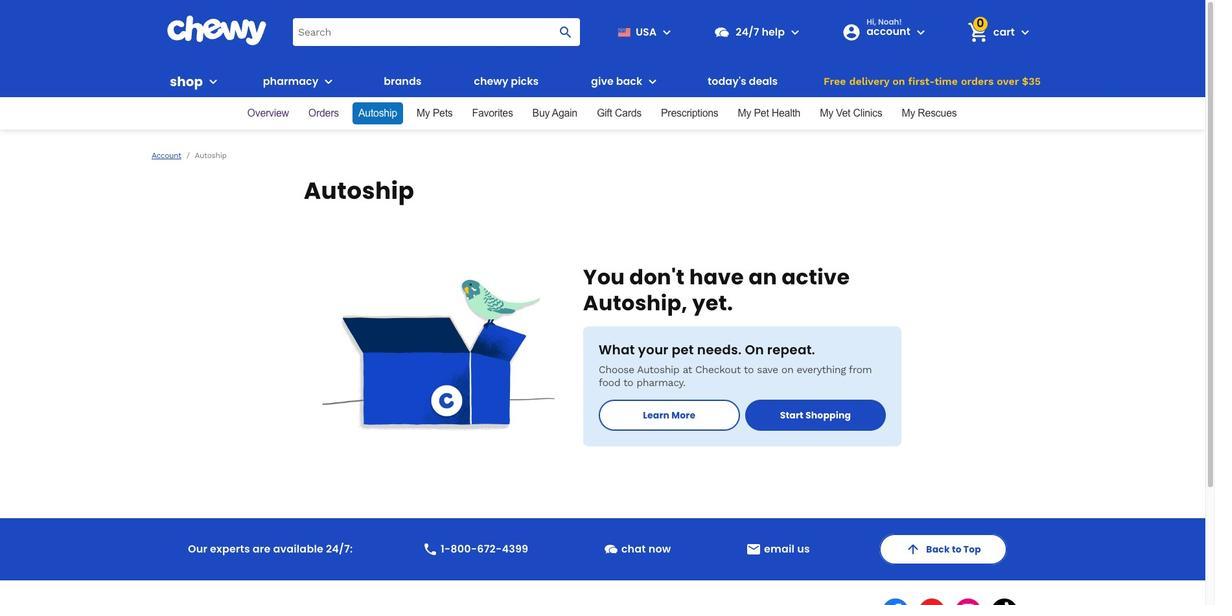 Task type: locate. For each thing, give the bounding box(es) containing it.
1 horizontal spatial chewy support image
[[714, 24, 731, 41]]

chewy support image left 24/7
[[714, 24, 731, 41]]

chewy support image inside chat now button
[[603, 542, 619, 558]]

needs.
[[697, 341, 742, 359]]

start shopping
[[780, 409, 851, 422]]

chewy support image for chat now
[[603, 542, 619, 558]]

pharmacy.
[[637, 377, 686, 389]]

my for my rescues
[[902, 108, 916, 119]]

chewy bird with box image
[[304, 221, 573, 490]]

brands
[[384, 74, 422, 89]]

give back menu image
[[645, 74, 661, 89]]

0 horizontal spatial on
[[782, 364, 794, 376]]

our experts are available 24/7:
[[188, 542, 353, 557]]

email us link
[[741, 537, 815, 563]]

24/7:
[[326, 542, 353, 557]]

autoship inside what your pet needs. on repeat. choose autoship at checkout to save on everything from food to pharmacy.
[[637, 364, 680, 376]]

672-
[[477, 542, 502, 557]]

to left top
[[952, 543, 962, 556]]

overview
[[247, 108, 289, 119]]

on inside what your pet needs. on repeat. choose autoship at checkout to save on everything from food to pharmacy.
[[782, 364, 794, 376]]

1 horizontal spatial to
[[744, 364, 754, 376]]

email us
[[764, 542, 810, 557]]

chewy support image
[[714, 24, 731, 41], [603, 542, 619, 558]]

1-800-672-4399 link
[[417, 537, 534, 563]]

on left first- on the right of page
[[893, 75, 906, 88]]

everything
[[797, 364, 846, 376]]

delivery
[[850, 75, 890, 88]]

clinics
[[853, 108, 883, 119]]

Product search field
[[293, 18, 580, 46]]

learn
[[643, 409, 670, 422]]

over
[[997, 75, 1019, 88]]

first-
[[909, 75, 935, 88]]

to down choose
[[624, 377, 634, 389]]

more
[[672, 409, 696, 422]]

chat now button
[[598, 537, 677, 563]]

3 my from the left
[[820, 108, 834, 119]]

1-800-672-4399
[[441, 542, 529, 557]]

favorites
[[472, 108, 513, 119]]

0 horizontal spatial back
[[616, 74, 643, 89]]

cart
[[994, 24, 1015, 39]]

1-
[[441, 542, 451, 557]]

vet
[[836, 108, 851, 119]]

from
[[849, 364, 872, 376]]

buy
[[533, 108, 550, 119]]

gift cards link
[[591, 102, 648, 124]]

0 vertical spatial back
[[616, 74, 643, 89]]

my vet clinics link
[[814, 102, 889, 124]]

back left top
[[927, 543, 950, 556]]

active
[[782, 263, 850, 292]]

24/7 help link
[[709, 17, 785, 48]]

save
[[757, 364, 779, 376]]

my inside my pet health link
[[738, 108, 752, 119]]

site banner
[[0, 0, 1206, 97]]

1 my from the left
[[417, 108, 430, 119]]

to inside button
[[952, 543, 962, 556]]

24/7 help
[[736, 24, 785, 39]]

back
[[616, 74, 643, 89], [927, 543, 950, 556]]

items image
[[967, 21, 990, 44]]

0
[[977, 15, 985, 31]]

buy again
[[533, 108, 578, 119]]

back inside button
[[927, 543, 950, 556]]

4 my from the left
[[902, 108, 916, 119]]

your
[[638, 341, 669, 359]]

email
[[764, 542, 795, 557]]

4399
[[502, 542, 529, 557]]

0 horizontal spatial chewy support image
[[603, 542, 619, 558]]

what your pet needs. on repeat. choose autoship at checkout to save on everything from food to pharmacy.
[[599, 341, 872, 389]]

experts
[[210, 542, 250, 557]]

again
[[552, 108, 578, 119]]

on right the save
[[782, 364, 794, 376]]

my left pets
[[417, 108, 430, 119]]

cards
[[615, 108, 642, 119]]

an
[[749, 263, 777, 292]]

free
[[824, 75, 846, 88]]

my
[[417, 108, 430, 119], [738, 108, 752, 119], [820, 108, 834, 119], [902, 108, 916, 119]]

1 vertical spatial to
[[624, 377, 634, 389]]

health
[[772, 108, 801, 119]]

to
[[744, 364, 754, 376], [624, 377, 634, 389], [952, 543, 962, 556]]

my for my pet health
[[738, 108, 752, 119]]

2 horizontal spatial to
[[952, 543, 962, 556]]

menu image
[[660, 24, 675, 40]]

chewy support image inside the 24/7 help "link"
[[714, 24, 731, 41]]

help
[[762, 24, 785, 39]]

1 horizontal spatial back
[[927, 543, 950, 556]]

my left pet
[[738, 108, 752, 119]]

shopping
[[806, 409, 851, 422]]

1 horizontal spatial on
[[893, 75, 906, 88]]

have
[[690, 263, 744, 292]]

youtube image
[[919, 599, 945, 606]]

available
[[273, 542, 324, 557]]

0 vertical spatial to
[[744, 364, 754, 376]]

time
[[935, 75, 958, 88]]

our
[[188, 542, 208, 557]]

my inside my pets link
[[417, 108, 430, 119]]

1 vertical spatial back
[[927, 543, 950, 556]]

my pets link
[[411, 102, 459, 124]]

my vet clinics
[[820, 108, 883, 119]]

chewy support image left chat
[[603, 542, 619, 558]]

yet.
[[693, 289, 734, 318]]

my left the rescues
[[902, 108, 916, 119]]

facebook image
[[883, 599, 909, 606]]

2 vertical spatial to
[[952, 543, 962, 556]]

pharmacy link
[[258, 66, 319, 97]]

account
[[867, 24, 911, 39]]

to left the save
[[744, 364, 754, 376]]

back left give back menu icon at the top
[[616, 74, 643, 89]]

0 vertical spatial chewy support image
[[714, 24, 731, 41]]

are
[[253, 542, 271, 557]]

favorites link
[[466, 102, 519, 124]]

free delivery on first-time orders over $35 button
[[820, 66, 1045, 97]]

what
[[599, 341, 635, 359]]

my inside my vet clinics "link"
[[820, 108, 834, 119]]

1 vertical spatial chewy support image
[[603, 542, 619, 558]]

free delivery on first-time orders over $35
[[824, 75, 1041, 88]]

prescriptions
[[661, 108, 719, 119]]

my left vet
[[820, 108, 834, 119]]

2 my from the left
[[738, 108, 752, 119]]

you don't have an active autoship, yet.
[[583, 263, 850, 318]]

1 vertical spatial on
[[782, 364, 794, 376]]

top
[[964, 543, 982, 556]]

now
[[649, 542, 671, 557]]

0 vertical spatial on
[[893, 75, 906, 88]]



Task type: vqa. For each thing, say whether or not it's contained in the screenshot.
stock
no



Task type: describe. For each thing, give the bounding box(es) containing it.
gift
[[597, 108, 612, 119]]

my rescues link
[[896, 102, 963, 124]]

hi,
[[867, 16, 877, 27]]

back to top
[[927, 543, 982, 556]]

usa button
[[613, 17, 675, 48]]

submit search image
[[558, 24, 574, 40]]

usa
[[636, 24, 657, 39]]

chat
[[622, 542, 646, 557]]

on inside button
[[893, 75, 906, 88]]

orders
[[961, 75, 994, 88]]

chewy support image for 24/7 help
[[714, 24, 731, 41]]

overview link
[[242, 102, 295, 124]]

my pet health link
[[732, 102, 807, 124]]

24/7
[[736, 24, 760, 39]]

at
[[683, 364, 692, 376]]

give back link
[[586, 66, 643, 97]]

my for my pets
[[417, 108, 430, 119]]

orders
[[308, 108, 339, 119]]

start shopping link
[[745, 400, 886, 431]]

orders link
[[303, 102, 345, 124]]

instagram image
[[956, 599, 982, 606]]

cart menu image
[[1018, 24, 1033, 40]]

account menu image
[[913, 24, 929, 40]]

0 horizontal spatial to
[[624, 377, 634, 389]]

start
[[780, 409, 804, 422]]

my pet health
[[738, 108, 801, 119]]

checkout
[[696, 364, 741, 376]]

back to top button
[[880, 534, 1008, 565]]

us
[[798, 542, 810, 557]]

deals
[[749, 74, 778, 89]]

my for my vet clinics
[[820, 108, 834, 119]]

back inside site banner
[[616, 74, 643, 89]]

pharmacy
[[263, 74, 319, 89]]

give back
[[591, 74, 643, 89]]

food
[[599, 377, 621, 389]]

my rescues
[[902, 108, 957, 119]]

repeat.
[[767, 341, 816, 359]]

shop
[[170, 72, 203, 90]]

menu image
[[206, 74, 221, 89]]

$35
[[1022, 75, 1041, 88]]

800-
[[451, 542, 477, 557]]

Search text field
[[293, 18, 580, 46]]

today's
[[708, 74, 747, 89]]

learn more link
[[599, 400, 740, 431]]

tiktok image
[[992, 599, 1018, 606]]

chewy
[[474, 74, 509, 89]]

help menu image
[[788, 24, 803, 40]]

pet
[[754, 108, 769, 119]]

rescues
[[918, 108, 957, 119]]

account link
[[152, 151, 181, 160]]

today's deals link
[[703, 66, 783, 97]]

account
[[152, 151, 181, 160]]

hi, noah! account
[[867, 16, 911, 39]]

autoship link
[[353, 102, 403, 124]]

chewy picks link
[[469, 66, 544, 97]]

chat now
[[622, 542, 671, 557]]

picks
[[511, 74, 539, 89]]

give
[[591, 74, 614, 89]]

today's deals
[[708, 74, 778, 89]]

autoship,
[[583, 289, 688, 318]]

my pets
[[417, 108, 453, 119]]

you
[[583, 263, 625, 292]]

noah!
[[878, 16, 902, 27]]

chewy home image
[[167, 16, 267, 45]]

learn more
[[643, 409, 696, 422]]

chewy picks
[[474, 74, 539, 89]]

prescriptions link
[[655, 102, 725, 124]]

choose
[[599, 364, 635, 376]]

pharmacy menu image
[[321, 74, 337, 89]]

pet
[[672, 341, 694, 359]]

brands link
[[379, 66, 427, 97]]

pets
[[433, 108, 453, 119]]



